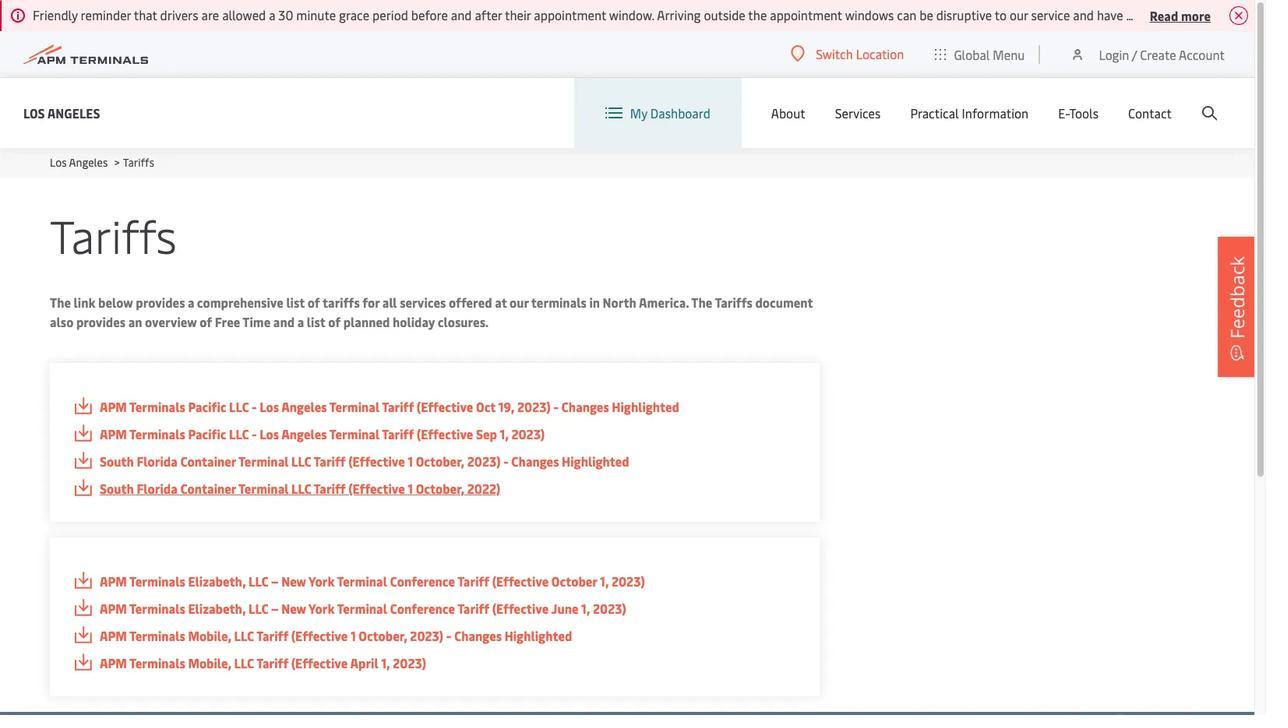 Task type: locate. For each thing, give the bounding box(es) containing it.
new for apm terminals elizabeth, llc – new york terminal conference tariff (effective october 1, 2023)
[[281, 573, 306, 590]]

5 terminals from the top
[[129, 627, 185, 645]]

terminals inside 'link'
[[129, 426, 185, 443]]

of down tariffs
[[328, 313, 341, 330]]

switch location button
[[791, 45, 904, 62]]

2023) down apm terminals elizabeth, llc – new york terminal conference tariff (effective june 1, 2023) link
[[410, 627, 444, 645]]

0 horizontal spatial provides
[[76, 313, 126, 330]]

the right america.
[[692, 294, 713, 311]]

a right time
[[297, 313, 304, 330]]

1 vertical spatial 1
[[408, 480, 413, 497]]

2 container from the top
[[180, 480, 236, 497]]

3 terminals from the top
[[129, 573, 185, 590]]

1 conference from the top
[[390, 573, 455, 590]]

october, for 2023)
[[416, 453, 465, 470]]

tariffs right >
[[123, 155, 154, 170]]

south florida container terminal llc tariff (effective 1 october, 2023) - changes highlighted link
[[73, 452, 796, 471]]

1 vertical spatial new
[[281, 600, 306, 617]]

also
[[50, 313, 74, 330]]

1,
[[500, 426, 509, 443], [600, 573, 609, 590], [581, 600, 590, 617], [381, 655, 390, 672]]

1 – from the top
[[271, 573, 279, 590]]

llc inside south florida container terminal llc tariff (effective 1 october, 2023) - changes highlighted link
[[292, 453, 311, 470]]

south
[[100, 453, 134, 470], [100, 480, 134, 497]]

link
[[74, 294, 95, 311]]

2023) right october
[[612, 573, 645, 590]]

login / create account link
[[1070, 31, 1225, 77]]

0 vertical spatial our
[[1010, 6, 1028, 23]]

tariff down 'apm terminals elizabeth, llc – new york terminal conference tariff (effective october 1, 2023)' link
[[458, 600, 490, 617]]

0 vertical spatial florida
[[137, 453, 178, 470]]

grace
[[339, 6, 370, 23]]

apm terminals mobile, llc tariff (effective april 1, 2023)
[[100, 655, 426, 672]]

los angeles link left >
[[50, 155, 108, 170]]

practical
[[911, 104, 959, 122]]

pacific
[[188, 398, 226, 415], [188, 426, 226, 443]]

1 vertical spatial changes
[[512, 453, 559, 470]]

0 vertical spatial 1
[[408, 453, 413, 470]]

and left after
[[451, 6, 472, 23]]

tariff up apm terminals pacific llc - los angeles terminal tariff (effective sep 1, 2023) 'link'
[[382, 398, 414, 415]]

apm terminals pacific llc - los angeles terminal tariff (effective oct 19, 2023) - changes highlighted
[[100, 398, 680, 415]]

2023) inside apm terminals pacific llc - los angeles terminal tariff (effective oct 19, 2023) - changes highlighted link
[[517, 398, 551, 415]]

1 vertical spatial york
[[309, 600, 335, 617]]

york
[[309, 573, 335, 590], [309, 600, 335, 617]]

0 vertical spatial pacific
[[188, 398, 226, 415]]

1 vertical spatial our
[[510, 294, 529, 311]]

for
[[363, 294, 380, 311]]

1 mobile, from the top
[[188, 627, 231, 645]]

practical information button
[[911, 78, 1029, 148]]

1 vertical spatial container
[[180, 480, 236, 497]]

1 horizontal spatial the
[[692, 294, 713, 311]]

in
[[589, 294, 600, 311]]

1 container from the top
[[180, 453, 236, 470]]

terminal for apm terminals elizabeth, llc – new york terminal conference tariff (effective june 1, 2023)
[[337, 600, 387, 617]]

llc inside apm terminals pacific llc - los angeles terminal tariff (effective sep 1, 2023) 'link'
[[229, 426, 249, 443]]

south florida container terminal llc tariff (effective 1 october, 2022)
[[100, 480, 501, 497]]

provides down the "below"
[[76, 313, 126, 330]]

apm terminals pacific llc - los angeles terminal tariff (effective oct 19, 2023) - changes highlighted link
[[73, 397, 796, 417]]

0 horizontal spatial changes
[[454, 627, 502, 645]]

1 vertical spatial conference
[[390, 600, 455, 617]]

have
[[1097, 6, 1123, 23]]

list left tariffs
[[286, 294, 305, 311]]

time
[[243, 313, 271, 330]]

florida
[[137, 453, 178, 470], [137, 480, 178, 497]]

reminder
[[81, 6, 131, 23]]

services button
[[835, 78, 881, 148]]

2 vertical spatial tariffs
[[715, 294, 753, 311]]

0 vertical spatial tariffs
[[123, 155, 154, 170]]

provides up "overview"
[[136, 294, 185, 311]]

terminals
[[129, 398, 185, 415], [129, 426, 185, 443], [129, 573, 185, 590], [129, 600, 185, 617], [129, 627, 185, 645], [129, 655, 185, 672]]

2 south from the top
[[100, 480, 134, 497]]

conference down 'apm terminals elizabeth, llc – new york terminal conference tariff (effective october 1, 2023)' link
[[390, 600, 455, 617]]

terminal inside 'link'
[[329, 426, 380, 443]]

1 horizontal spatial appointment
[[770, 6, 842, 23]]

- down '19,'
[[504, 453, 509, 470]]

0 vertical spatial new
[[281, 573, 306, 590]]

and for document
[[273, 313, 295, 330]]

1 pacific from the top
[[188, 398, 226, 415]]

(effective down apm terminals pacific llc - los angeles terminal tariff (effective oct 19, 2023) - changes highlighted
[[349, 453, 405, 470]]

oct
[[476, 398, 496, 415]]

e-
[[1059, 104, 1070, 122]]

tariffs inside the link below provides a comprehensive list of tariffs for all services offered at our terminals in north america. the tariffs document also provides an overview of free time and a list of planned holiday closures.
[[715, 294, 753, 311]]

1 appointment from the left
[[534, 6, 606, 23]]

0 vertical spatial mobile,
[[188, 627, 231, 645]]

mobile,
[[188, 627, 231, 645], [188, 655, 231, 672]]

tariff inside 'link'
[[382, 426, 414, 443]]

(effective up apm terminals pacific llc - los angeles terminal tariff (effective sep 1, 2023) 'link'
[[417, 398, 473, 415]]

1 elizabeth, from the top
[[188, 573, 246, 590]]

1 vertical spatial october,
[[416, 480, 465, 497]]

1 down south florida container terminal llc tariff (effective 1 october, 2023) - changes highlighted link
[[408, 480, 413, 497]]

container
[[180, 453, 236, 470], [180, 480, 236, 497]]

2 new from the top
[[281, 600, 306, 617]]

apm for apm terminals pacific llc - los angeles terminal tariff (effective oct 19, 2023) - changes highlighted
[[100, 398, 127, 415]]

an
[[128, 313, 142, 330]]

los angeles link
[[23, 103, 100, 123], [50, 155, 108, 170]]

6 terminals from the top
[[129, 655, 185, 672]]

highlighted
[[612, 398, 680, 415], [562, 453, 630, 470], [505, 627, 572, 645]]

windows
[[845, 6, 894, 23]]

2023) up 2022)
[[467, 453, 501, 470]]

october
[[552, 573, 597, 590]]

apm terminals pacific llc - los angeles terminal tariff (effective sep 1, 2023)
[[100, 426, 545, 443]]

2 york from the top
[[309, 600, 335, 617]]

york inside 'apm terminals elizabeth, llc – new york terminal conference tariff (effective october 1, 2023)' link
[[309, 573, 335, 590]]

of left free
[[200, 313, 212, 330]]

2 pacific from the top
[[188, 426, 226, 443]]

a comprehensive
[[188, 294, 284, 311]]

0 vertical spatial conference
[[390, 573, 455, 590]]

1 vertical spatial florida
[[137, 480, 178, 497]]

and inside the link below provides a comprehensive list of tariffs for all services offered at our terminals in north america. the tariffs document also provides an overview of free time and a list of planned holiday closures.
[[273, 313, 295, 330]]

and right time
[[273, 313, 295, 330]]

1 new from the top
[[281, 573, 306, 590]]

feedback button
[[1218, 237, 1257, 377]]

a left the 30
[[269, 6, 275, 23]]

1 vertical spatial a
[[297, 313, 304, 330]]

(effective down apm terminals pacific llc - los angeles terminal tariff (effective oct 19, 2023) - changes highlighted link
[[417, 426, 473, 443]]

0 vertical spatial los angeles link
[[23, 103, 100, 123]]

conference
[[390, 573, 455, 590], [390, 600, 455, 617]]

1 vertical spatial provides
[[76, 313, 126, 330]]

1 florida from the top
[[137, 453, 178, 470]]

–
[[271, 573, 279, 590], [271, 600, 279, 617]]

2 – from the top
[[271, 600, 279, 617]]

llc
[[229, 398, 249, 415], [229, 426, 249, 443], [292, 453, 311, 470], [292, 480, 311, 497], [249, 573, 268, 590], [249, 600, 268, 617], [234, 627, 254, 645], [234, 655, 254, 672]]

angeles up south florida container terminal llc tariff (effective 1 october, 2022)
[[282, 426, 327, 443]]

2023) right '19,'
[[517, 398, 551, 415]]

login
[[1099, 46, 1130, 63]]

tariff down apm terminals mobile, llc tariff (effective 1 october, 2023) - changes highlighted
[[257, 655, 289, 672]]

new
[[281, 573, 306, 590], [281, 600, 306, 617]]

at
[[495, 294, 507, 311]]

2023) inside apm terminals elizabeth, llc – new york terminal conference tariff (effective june 1, 2023) link
[[593, 600, 626, 617]]

york up apm terminals mobile, llc tariff (effective 1 october, 2023) - changes highlighted
[[309, 600, 335, 617]]

appointment up "switch"
[[770, 6, 842, 23]]

- up apm terminals pacific llc - los angeles terminal tariff (effective sep 1, 2023)
[[252, 398, 257, 415]]

0 horizontal spatial appointment
[[534, 6, 606, 23]]

2 elizabeth, from the top
[[188, 600, 246, 617]]

3 apm from the top
[[100, 573, 127, 590]]

the
[[50, 294, 71, 311], [692, 294, 713, 311]]

2023) down the apm terminals mobile, llc tariff (effective 1 october, 2023) - changes highlighted link
[[393, 655, 426, 672]]

1 vertical spatial list
[[307, 313, 325, 330]]

read more
[[1150, 7, 1211, 24]]

pacific inside 'link'
[[188, 426, 226, 443]]

october, down south florida container terminal llc tariff (effective 1 october, 2023) - changes highlighted link
[[416, 480, 465, 497]]

- down apm terminals elizabeth, llc – new york terminal conference tariff (effective june 1, 2023) link
[[446, 627, 451, 645]]

0 vertical spatial elizabeth,
[[188, 573, 246, 590]]

2 florida from the top
[[137, 480, 178, 497]]

tariff down apm terminals pacific llc - los angeles terminal tariff (effective oct 19, 2023) - changes highlighted
[[382, 426, 414, 443]]

0 vertical spatial changes
[[562, 398, 609, 415]]

arriving
[[657, 6, 701, 23]]

2022)
[[467, 480, 501, 497]]

terminal for apm terminals pacific llc - los angeles terminal tariff (effective sep 1, 2023)
[[329, 426, 380, 443]]

conference up apm terminals elizabeth, llc – new york terminal conference tariff (effective june 1, 2023) link
[[390, 573, 455, 590]]

list down tariffs
[[307, 313, 325, 330]]

2 conference from the top
[[390, 600, 455, 617]]

llc inside apm terminals mobile, llc tariff (effective april 1, 2023) link
[[234, 655, 254, 672]]

angeles
[[47, 104, 100, 121], [69, 155, 108, 170], [282, 398, 327, 415], [282, 426, 327, 443]]

of
[[308, 294, 320, 311], [200, 313, 212, 330], [328, 313, 341, 330]]

york inside apm terminals elizabeth, llc – new york terminal conference tariff (effective june 1, 2023) link
[[309, 600, 335, 617]]

2023) down october
[[593, 600, 626, 617]]

holiday
[[393, 313, 435, 330]]

2 horizontal spatial and
[[1073, 6, 1094, 23]]

0 vertical spatial york
[[309, 573, 335, 590]]

0 horizontal spatial and
[[273, 313, 295, 330]]

0 vertical spatial container
[[180, 453, 236, 470]]

2023) inside apm terminals pacific llc - los angeles terminal tariff (effective sep 1, 2023) 'link'
[[512, 426, 545, 443]]

1 vertical spatial elizabeth,
[[188, 600, 246, 617]]

north
[[603, 294, 637, 311]]

new inside apm terminals elizabeth, llc – new york terminal conference tariff (effective june 1, 2023) link
[[281, 600, 306, 617]]

tariffs left document
[[715, 294, 753, 311]]

e-tools
[[1059, 104, 1099, 122]]

be
[[920, 6, 934, 23]]

our right 'at'
[[510, 294, 529, 311]]

york up apm terminals elizabeth, llc – new york terminal conference tariff (effective june 1, 2023)
[[309, 573, 335, 590]]

global menu
[[954, 46, 1025, 63]]

los angeles link up 'los angeles > tariffs'
[[23, 103, 100, 123]]

apm inside 'link'
[[100, 426, 127, 443]]

outside
[[704, 6, 746, 23]]

read more button
[[1150, 5, 1211, 25]]

0 horizontal spatial our
[[510, 294, 529, 311]]

services
[[400, 294, 446, 311]]

1 apm from the top
[[100, 398, 127, 415]]

- up south florida container terminal llc tariff (effective 1 october, 2022)
[[252, 426, 257, 443]]

1 terminals from the top
[[129, 398, 185, 415]]

a inside the link below provides a comprehensive list of tariffs for all services offered at our terminals in north america. the tariffs document also provides an overview of free time and a list of planned holiday closures.
[[297, 313, 304, 330]]

changes inside south florida container terminal llc tariff (effective 1 october, 2023) - changes highlighted link
[[512, 453, 559, 470]]

planned
[[343, 313, 390, 330]]

1 down apm terminals elizabeth, llc – new york terminal conference tariff (effective june 1, 2023)
[[351, 627, 356, 645]]

llc inside 'apm terminals elizabeth, llc – new york terminal conference tariff (effective october 1, 2023)' link
[[249, 573, 268, 590]]

2 vertical spatial changes
[[454, 627, 502, 645]]

contact button
[[1128, 78, 1172, 148]]

and
[[451, 6, 472, 23], [1073, 6, 1094, 23], [273, 313, 295, 330]]

2 apm from the top
[[100, 426, 127, 443]]

october, down apm terminals pacific llc - los angeles terminal tariff (effective sep 1, 2023) 'link'
[[416, 453, 465, 470]]

1 for 2023)
[[408, 453, 413, 470]]

list
[[286, 294, 305, 311], [307, 313, 325, 330]]

1 south from the top
[[100, 453, 134, 470]]

1 vertical spatial mobile,
[[188, 655, 231, 672]]

apm for apm terminals elizabeth, llc – new york terminal conference tariff (effective october 1, 2023)
[[100, 573, 127, 590]]

apm for apm terminals elizabeth, llc – new york terminal conference tariff (effective june 1, 2023)
[[100, 600, 127, 617]]

los inside 'link'
[[260, 426, 279, 443]]

south for south florida container terminal llc tariff (effective 1 october, 2022)
[[100, 480, 134, 497]]

0 vertical spatial provides
[[136, 294, 185, 311]]

close alert image
[[1230, 6, 1248, 25]]

2 horizontal spatial changes
[[562, 398, 609, 415]]

1 york from the top
[[309, 573, 335, 590]]

1 horizontal spatial a
[[297, 313, 304, 330]]

new inside 'apm terminals elizabeth, llc – new york terminal conference tariff (effective october 1, 2023)' link
[[281, 573, 306, 590]]

1 vertical spatial los angeles link
[[50, 155, 108, 170]]

-
[[252, 398, 257, 415], [554, 398, 559, 415], [252, 426, 257, 443], [504, 453, 509, 470], [446, 627, 451, 645]]

terminals for apm terminals pacific llc - los angeles terminal tariff (effective oct 19, 2023) - changes highlighted
[[129, 398, 185, 415]]

2 mobile, from the top
[[188, 655, 231, 672]]

llc inside apm terminals pacific llc - los angeles terminal tariff (effective oct 19, 2023) - changes highlighted link
[[229, 398, 249, 415]]

1 down apm terminals pacific llc - los angeles terminal tariff (effective sep 1, 2023) 'link'
[[408, 453, 413, 470]]

our right to
[[1010, 6, 1028, 23]]

appointment right 'their'
[[534, 6, 606, 23]]

tariffs
[[123, 155, 154, 170], [50, 204, 177, 266], [715, 294, 753, 311]]

tariffs up the "below"
[[50, 204, 177, 266]]

4 terminals from the top
[[129, 600, 185, 617]]

6 apm from the top
[[100, 655, 127, 672]]

0 vertical spatial –
[[271, 573, 279, 590]]

of left tariffs
[[308, 294, 320, 311]]

the
[[748, 6, 767, 23]]

0 vertical spatial list
[[286, 294, 305, 311]]

1 horizontal spatial changes
[[512, 453, 559, 470]]

llc inside the apm terminals mobile, llc tariff (effective 1 october, 2023) - changes highlighted link
[[234, 627, 254, 645]]

apm for apm terminals pacific llc - los angeles terminal tariff (effective sep 1, 2023)
[[100, 426, 127, 443]]

pacific for apm terminals pacific llc - los angeles terminal tariff (effective oct 19, 2023) - changes highlighted
[[188, 398, 226, 415]]

feedback
[[1224, 256, 1250, 339]]

and left "have"
[[1073, 6, 1094, 23]]

0 vertical spatial october,
[[416, 453, 465, 470]]

1 vertical spatial south
[[100, 480, 134, 497]]

0 horizontal spatial list
[[286, 294, 305, 311]]

friendly reminder that drivers are allowed a 30 minute grace period before and after their appointment window. arriving outside the appointment windows can be disruptive to our service and have negative impacts on drive
[[33, 6, 1266, 23]]

(effective
[[417, 398, 473, 415], [417, 426, 473, 443], [349, 453, 405, 470], [349, 480, 405, 497], [492, 573, 549, 590], [492, 600, 549, 617], [291, 627, 348, 645], [291, 655, 348, 672]]

york for apm terminals elizabeth, llc – new york terminal conference tariff (effective october 1, 2023)
[[309, 573, 335, 590]]

0 vertical spatial south
[[100, 453, 134, 470]]

a
[[269, 6, 275, 23], [297, 313, 304, 330]]

4 apm from the top
[[100, 600, 127, 617]]

2023) down '19,'
[[512, 426, 545, 443]]

services
[[835, 104, 881, 122]]

5 apm from the top
[[100, 627, 127, 645]]

1 vertical spatial pacific
[[188, 426, 226, 443]]

tariff down south florida container terminal llc tariff (effective 1 october, 2023) - changes highlighted
[[314, 480, 346, 497]]

october, up april at left bottom
[[359, 627, 407, 645]]

my dashboard
[[630, 104, 711, 122]]

0 horizontal spatial a
[[269, 6, 275, 23]]

2 terminals from the top
[[129, 426, 185, 443]]

terminals for apm terminals elizabeth, llc – new york terminal conference tariff (effective october 1, 2023)
[[129, 573, 185, 590]]

0 horizontal spatial the
[[50, 294, 71, 311]]

the up also
[[50, 294, 71, 311]]

llc inside apm terminals elizabeth, llc – new york terminal conference tariff (effective june 1, 2023) link
[[249, 600, 268, 617]]

1 vertical spatial –
[[271, 600, 279, 617]]

1, right sep
[[500, 426, 509, 443]]



Task type: vqa. For each thing, say whether or not it's contained in the screenshot.
1,
yes



Task type: describe. For each thing, give the bounding box(es) containing it.
– for apm terminals elizabeth, llc – new york terminal conference tariff (effective october 1, 2023)
[[271, 573, 279, 590]]

(effective down apm terminals elizabeth, llc – new york terminal conference tariff (effective june 1, 2023)
[[291, 627, 348, 645]]

- right '19,'
[[554, 398, 559, 415]]

mobile, for apm terminals mobile, llc tariff (effective april 1, 2023)
[[188, 655, 231, 672]]

dashboard
[[651, 104, 711, 122]]

location
[[856, 45, 904, 62]]

changes inside the apm terminals mobile, llc tariff (effective 1 october, 2023) - changes highlighted link
[[454, 627, 502, 645]]

my
[[630, 104, 648, 122]]

apm terminals elizabeth, llc – new york terminal conference tariff (effective october 1, 2023) link
[[73, 572, 796, 592]]

more
[[1181, 7, 1211, 24]]

read
[[1150, 7, 1179, 24]]

container for south florida container terminal llc tariff (effective 1 october, 2023) - changes highlighted
[[180, 453, 236, 470]]

1 for 2022)
[[408, 480, 413, 497]]

that
[[134, 6, 157, 23]]

1 the from the left
[[50, 294, 71, 311]]

apm terminals elizabeth, llc – new york terminal conference tariff (effective june 1, 2023)
[[100, 600, 626, 617]]

are
[[201, 6, 219, 23]]

tariff up apm terminals mobile, llc tariff (effective april 1, 2023)
[[257, 627, 289, 645]]

terminal for apm terminals pacific llc - los angeles terminal tariff (effective oct 19, 2023) - changes highlighted
[[329, 398, 380, 415]]

2023) inside the apm terminals mobile, llc tariff (effective 1 october, 2023) - changes highlighted link
[[410, 627, 444, 645]]

login / create account
[[1099, 46, 1225, 63]]

window.
[[609, 6, 654, 23]]

about button
[[771, 78, 806, 148]]

llc for apm terminals mobile, llc tariff (effective april 1, 2023)
[[234, 655, 254, 672]]

tariffs
[[323, 294, 360, 311]]

1 vertical spatial tariffs
[[50, 204, 177, 266]]

service
[[1031, 6, 1070, 23]]

(effective inside 'link'
[[417, 426, 473, 443]]

2023) inside 'apm terminals elizabeth, llc – new york terminal conference tariff (effective october 1, 2023)' link
[[612, 573, 645, 590]]

before
[[411, 6, 448, 23]]

florida for south florida container terminal llc tariff (effective 1 october, 2022)
[[137, 480, 178, 497]]

2 vertical spatial october,
[[359, 627, 407, 645]]

account
[[1179, 46, 1225, 63]]

drive
[[1242, 6, 1266, 23]]

apm terminals elizabeth, llc – new york terminal conference tariff (effective october 1, 2023)
[[100, 573, 645, 590]]

terminals for apm terminals pacific llc - los angeles terminal tariff (effective sep 1, 2023)
[[129, 426, 185, 443]]

2 appointment from the left
[[770, 6, 842, 23]]

minute
[[296, 6, 336, 23]]

angeles up 'los angeles > tariffs'
[[47, 104, 100, 121]]

2 vertical spatial highlighted
[[505, 627, 572, 645]]

florida for south florida container terminal llc tariff (effective 1 october, 2023) - changes highlighted
[[137, 453, 178, 470]]

june
[[551, 600, 579, 617]]

1 vertical spatial highlighted
[[562, 453, 630, 470]]

llc for apm terminals elizabeth, llc – new york terminal conference tariff (effective june 1, 2023)
[[249, 600, 268, 617]]

mobile, for apm terminals mobile, llc tariff (effective 1 october, 2023) - changes highlighted
[[188, 627, 231, 645]]

container for south florida container terminal llc tariff (effective 1 october, 2022)
[[180, 480, 236, 497]]

york for apm terminals elizabeth, llc – new york terminal conference tariff (effective june 1, 2023)
[[309, 600, 335, 617]]

llc inside south florida container terminal llc tariff (effective 1 october, 2022) link
[[292, 480, 311, 497]]

apm for apm terminals mobile, llc tariff (effective april 1, 2023)
[[100, 655, 127, 672]]

e-tools button
[[1059, 78, 1099, 148]]

allowed
[[222, 6, 266, 23]]

the link below provides a comprehensive list of tariffs for all services offered at our terminals in north america. the tariffs document also provides an overview of free time and a list of planned holiday closures.
[[50, 294, 813, 330]]

tariff down apm terminals pacific llc - los angeles terminal tariff (effective sep 1, 2023)
[[314, 453, 346, 470]]

about
[[771, 104, 806, 122]]

terminals for apm terminals elizabeth, llc – new york terminal conference tariff (effective june 1, 2023)
[[129, 600, 185, 617]]

new for apm terminals elizabeth, llc – new york terminal conference tariff (effective june 1, 2023)
[[281, 600, 306, 617]]

0 vertical spatial a
[[269, 6, 275, 23]]

– for apm terminals elizabeth, llc – new york terminal conference tariff (effective june 1, 2023)
[[271, 600, 279, 617]]

1, right june
[[581, 600, 590, 617]]

llc for apm terminals mobile, llc tariff (effective 1 october, 2023) - changes highlighted
[[234, 627, 254, 645]]

angeles left >
[[69, 155, 108, 170]]

free
[[215, 313, 240, 330]]

april
[[350, 655, 379, 672]]

drivers
[[160, 6, 198, 23]]

terminals
[[531, 294, 587, 311]]

switch location
[[816, 45, 904, 62]]

after
[[475, 6, 502, 23]]

and for appointment
[[1073, 6, 1094, 23]]

1, right october
[[600, 573, 609, 590]]

0 horizontal spatial of
[[200, 313, 212, 330]]

apm terminals mobile, llc tariff (effective april 1, 2023) link
[[73, 654, 796, 673]]

overview
[[145, 313, 197, 330]]

apm terminals elizabeth, llc – new york terminal conference tariff (effective june 1, 2023) link
[[73, 599, 796, 619]]

apm terminals pacific llc - los angeles terminal tariff (effective sep 1, 2023) link
[[73, 425, 796, 444]]

(effective down apm terminals mobile, llc tariff (effective 1 october, 2023) - changes highlighted
[[291, 655, 348, 672]]

sep
[[476, 426, 497, 443]]

2 horizontal spatial of
[[328, 313, 341, 330]]

negative
[[1127, 6, 1174, 23]]

all
[[383, 294, 397, 311]]

friendly
[[33, 6, 78, 23]]

(effective left june
[[492, 600, 549, 617]]

elizabeth, for apm terminals elizabeth, llc – new york terminal conference tariff (effective june 1, 2023)
[[188, 600, 246, 617]]

(effective left october
[[492, 573, 549, 590]]

terminal for apm terminals elizabeth, llc – new york terminal conference tariff (effective october 1, 2023)
[[337, 573, 387, 590]]

tariff up apm terminals elizabeth, llc – new york terminal conference tariff (effective june 1, 2023) link
[[458, 573, 490, 590]]

(effective down south florida container terminal llc tariff (effective 1 october, 2023) - changes highlighted
[[349, 480, 405, 497]]

closures.
[[438, 313, 489, 330]]

document
[[756, 294, 813, 311]]

1 horizontal spatial list
[[307, 313, 325, 330]]

1 horizontal spatial and
[[451, 6, 472, 23]]

apm terminals mobile, llc tariff (effective 1 october, 2023) - changes highlighted
[[100, 627, 572, 645]]

1, right april at left bottom
[[381, 655, 390, 672]]

llc for apm terminals elizabeth, llc – new york terminal conference tariff (effective october 1, 2023)
[[249, 573, 268, 590]]

on
[[1224, 6, 1239, 23]]

conference for june
[[390, 600, 455, 617]]

tools
[[1070, 104, 1099, 122]]

2023) inside south florida container terminal llc tariff (effective 1 october, 2023) - changes highlighted link
[[467, 453, 501, 470]]

switch
[[816, 45, 853, 62]]

llc for apm terminals pacific llc - los angeles terminal tariff (effective sep 1, 2023)
[[229, 426, 249, 443]]

19,
[[499, 398, 515, 415]]

1 horizontal spatial of
[[308, 294, 320, 311]]

my dashboard button
[[605, 78, 711, 148]]

1, inside 'link'
[[500, 426, 509, 443]]

2 vertical spatial 1
[[351, 627, 356, 645]]

south for south florida container terminal llc tariff (effective 1 october, 2023) - changes highlighted
[[100, 453, 134, 470]]

their
[[505, 6, 531, 23]]

pacific for apm terminals pacific llc - los angeles terminal tariff (effective sep 1, 2023)
[[188, 426, 226, 443]]

1 horizontal spatial our
[[1010, 6, 1028, 23]]

conference for october
[[390, 573, 455, 590]]

terminals for apm terminals mobile, llc tariff (effective april 1, 2023)
[[129, 655, 185, 672]]

angeles up apm terminals pacific llc - los angeles terminal tariff (effective sep 1, 2023)
[[282, 398, 327, 415]]

global
[[954, 46, 990, 63]]

2 the from the left
[[692, 294, 713, 311]]

impacts
[[1177, 6, 1221, 23]]

practical information
[[911, 104, 1029, 122]]

elizabeth, for apm terminals elizabeth, llc – new york terminal conference tariff (effective october 1, 2023)
[[188, 573, 246, 590]]

changes inside apm terminals pacific llc - los angeles terminal tariff (effective oct 19, 2023) - changes highlighted link
[[562, 398, 609, 415]]

our inside the link below provides a comprehensive list of tariffs for all services offered at our terminals in north america. the tariffs document also provides an overview of free time and a list of planned holiday closures.
[[510, 294, 529, 311]]

los angeles
[[23, 104, 100, 121]]

terminals for apm terminals mobile, llc tariff (effective 1 october, 2023) - changes highlighted
[[129, 627, 185, 645]]

llc for apm terminals pacific llc - los angeles terminal tariff (effective oct 19, 2023) - changes highlighted
[[229, 398, 249, 415]]

to
[[995, 6, 1007, 23]]

america.
[[639, 294, 689, 311]]

30
[[278, 6, 293, 23]]

south florida container terminal llc tariff (effective 1 october, 2022) link
[[73, 479, 796, 499]]

contact
[[1128, 104, 1172, 122]]

1 horizontal spatial provides
[[136, 294, 185, 311]]

2023) inside apm terminals mobile, llc tariff (effective april 1, 2023) link
[[393, 655, 426, 672]]

offered
[[449, 294, 492, 311]]

october, for 2022)
[[416, 480, 465, 497]]

angeles inside 'link'
[[282, 426, 327, 443]]

0 vertical spatial highlighted
[[612, 398, 680, 415]]

>
[[114, 155, 120, 170]]

los angeles > tariffs
[[50, 155, 154, 170]]

period
[[373, 6, 408, 23]]

create
[[1140, 46, 1176, 63]]

can
[[897, 6, 917, 23]]

south florida container terminal llc tariff (effective 1 october, 2023) - changes highlighted
[[100, 453, 630, 470]]

/
[[1132, 46, 1137, 63]]

apm for apm terminals mobile, llc tariff (effective 1 october, 2023) - changes highlighted
[[100, 627, 127, 645]]

apm terminals mobile, llc tariff (effective 1 october, 2023) - changes highlighted link
[[73, 627, 796, 646]]

- inside 'link'
[[252, 426, 257, 443]]



